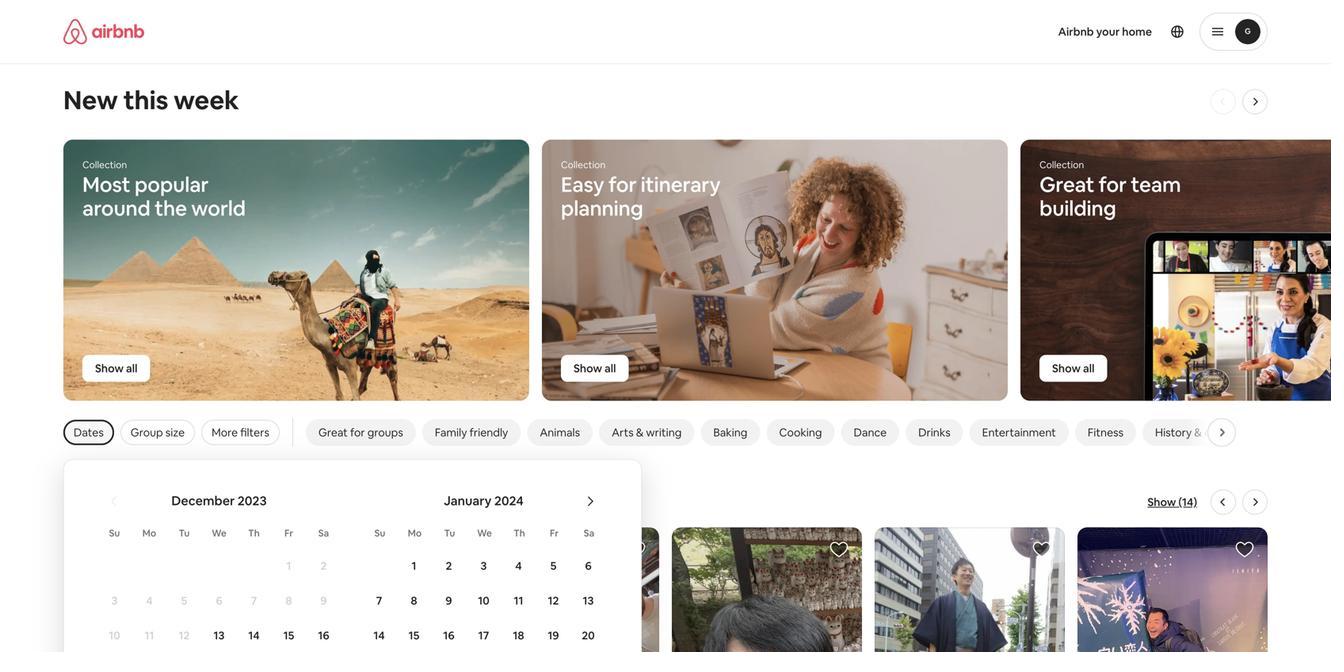 Task type: locate. For each thing, give the bounding box(es) containing it.
0 horizontal spatial 7 button
[[237, 585, 271, 618]]

the
[[155, 195, 187, 222], [426, 491, 454, 514]]

0 horizontal spatial 7
[[251, 594, 257, 609]]

collection up building
[[1040, 159, 1084, 171]]

1 show all link from the left
[[82, 355, 150, 382]]

baking element
[[713, 426, 748, 440]]

show up dates dropdown button
[[95, 362, 124, 376]]

fr
[[284, 528, 293, 540], [550, 528, 559, 540]]

show up fitness button
[[1052, 362, 1081, 376]]

1 vertical spatial 4
[[146, 594, 153, 609]]

0 horizontal spatial 13
[[214, 629, 225, 643]]

1 tu from the left
[[179, 528, 190, 540]]

1 horizontal spatial 13 button
[[571, 585, 606, 618]]

1 horizontal spatial the
[[426, 491, 454, 514]]

for inside button
[[350, 426, 365, 440]]

9
[[320, 594, 327, 609], [446, 594, 452, 609]]

2 15 from the left
[[409, 629, 420, 643]]

0 horizontal spatial the
[[155, 195, 187, 222]]

1 8 from the left
[[286, 594, 292, 609]]

2 7 button from the left
[[362, 585, 397, 618]]

collection up most
[[82, 159, 127, 171]]

show
[[95, 362, 124, 376], [574, 362, 602, 376], [1052, 362, 1081, 376], [1148, 496, 1176, 510]]

save this experience image
[[830, 541, 849, 560]]

18
[[513, 629, 524, 643]]

we down january 2024
[[477, 528, 492, 540]]

1 2 button from the left
[[306, 550, 341, 583]]

1 horizontal spatial 15
[[409, 629, 420, 643]]

0 vertical spatial 10 button
[[466, 585, 501, 618]]

0 horizontal spatial 1 button
[[271, 550, 306, 583]]

2024
[[494, 493, 524, 510]]

1 horizontal spatial we
[[477, 528, 492, 540]]

13 for 13 button to the right
[[583, 594, 594, 609]]

1 horizontal spatial 2
[[446, 559, 452, 574]]

0 horizontal spatial 12 button
[[167, 620, 202, 653]]

1 2 from the left
[[321, 559, 327, 574]]

1 horizontal spatial tu
[[444, 528, 455, 540]]

local
[[271, 491, 309, 514]]

2 8 from the left
[[411, 594, 417, 609]]

for left groups
[[350, 426, 365, 440]]

0 horizontal spatial 4 button
[[132, 585, 167, 618]]

collection inside the collection great for team building
[[1040, 159, 1084, 171]]

1 all from the left
[[126, 362, 137, 376]]

1 horizontal spatial 16 button
[[431, 620, 466, 653]]

1 vertical spatial 4 button
[[132, 585, 167, 618]]

0 vertical spatial 12 button
[[536, 585, 571, 618]]

1 1 from the left
[[286, 559, 291, 574]]

2 & from the left
[[1195, 426, 1202, 440]]

1 horizontal spatial 1 button
[[397, 550, 431, 583]]

th down the 2024
[[514, 528, 525, 540]]

we down december 2023
[[212, 528, 226, 540]]

1 horizontal spatial all
[[605, 362, 616, 376]]

8
[[286, 594, 292, 609], [411, 594, 417, 609]]

0 horizontal spatial 3
[[111, 594, 118, 609]]

2 15 button from the left
[[397, 620, 431, 653]]

for inside collection easy for itinerary planning
[[609, 172, 637, 198]]

airbnb
[[1058, 25, 1094, 39]]

the right most
[[155, 195, 187, 222]]

from
[[227, 491, 267, 514]]

2 9 from the left
[[446, 594, 452, 609]]

0 horizontal spatial 4
[[146, 594, 153, 609]]

fitness button
[[1075, 420, 1136, 447]]

1 horizontal spatial 11 button
[[501, 585, 536, 618]]

0 vertical spatial 11
[[514, 594, 523, 609]]

2 button for january 2024
[[431, 550, 466, 583]]

15 button
[[271, 620, 306, 653], [397, 620, 431, 653]]

& right arts
[[636, 426, 644, 440]]

show all for great for team building
[[1052, 362, 1095, 376]]

& inside arts & writing button
[[636, 426, 644, 440]]

0 horizontal spatial 2 button
[[306, 550, 341, 583]]

4 for bottom 4 button
[[146, 594, 153, 609]]

3 save this experience image from the left
[[1235, 541, 1254, 560]]

collection inside collection easy for itinerary planning
[[561, 159, 606, 171]]

1 show all from the left
[[95, 362, 137, 376]]

0 horizontal spatial show all link
[[82, 355, 150, 382]]

for left team
[[1099, 172, 1127, 198]]

2 button down hosts
[[306, 550, 341, 583]]

13
[[583, 594, 594, 609], [214, 629, 225, 643]]

1 horizontal spatial 14
[[373, 629, 385, 643]]

building
[[1040, 195, 1116, 222]]

history & culture
[[1155, 426, 1240, 440]]

0 vertical spatial 4 button
[[501, 550, 536, 583]]

5 button
[[536, 550, 571, 583], [167, 585, 202, 618]]

great for groups button
[[306, 420, 416, 447]]

3
[[481, 559, 487, 574], [111, 594, 118, 609]]

1 fr from the left
[[284, 528, 293, 540]]

world inside collection most popular around the world
[[191, 195, 246, 222]]

arts & writing button
[[599, 420, 694, 447]]

4
[[515, 559, 522, 574], [146, 594, 153, 609]]

4 button
[[501, 550, 536, 583], [132, 585, 167, 618]]

easy
[[561, 172, 604, 198]]

0 horizontal spatial show all
[[95, 362, 137, 376]]

the left the 2024
[[426, 491, 454, 514]]

1 horizontal spatial 8 button
[[397, 585, 431, 618]]

show all link up fitness element
[[1040, 355, 1107, 382]]

all for the
[[126, 362, 137, 376]]

entertainment
[[982, 426, 1056, 440]]

show all link for most popular around the world
[[82, 355, 150, 382]]

11
[[514, 594, 523, 609], [145, 629, 154, 643]]

for
[[609, 172, 637, 198], [1099, 172, 1127, 198], [350, 426, 365, 440]]

1 1 button from the left
[[271, 550, 306, 583]]

1 horizontal spatial 11
[[514, 594, 523, 609]]

for inside the collection great for team building
[[1099, 172, 1127, 198]]

1 vertical spatial 12
[[179, 629, 190, 643]]

collection up easy
[[561, 159, 606, 171]]

dance button
[[841, 420, 899, 447]]

3 show all from the left
[[1052, 362, 1095, 376]]

0 vertical spatial 6 button
[[571, 550, 606, 583]]

2
[[321, 559, 327, 574], [446, 559, 452, 574]]

15
[[283, 629, 294, 643], [409, 629, 420, 643]]

home
[[1122, 25, 1152, 39]]

1 horizontal spatial show all link
[[561, 355, 629, 382]]

2 collection from the left
[[561, 159, 606, 171]]

12
[[548, 594, 559, 609], [179, 629, 190, 643]]

2 16 button from the left
[[431, 620, 466, 653]]

13 button
[[571, 585, 606, 618], [202, 620, 237, 653]]

0 horizontal spatial 14 button
[[237, 620, 271, 653]]

1 vertical spatial 3 button
[[97, 585, 132, 618]]

0 vertical spatial world
[[191, 195, 246, 222]]

3 all from the left
[[1083, 362, 1095, 376]]

entertainment element
[[982, 426, 1056, 440]]

0 vertical spatial 13
[[583, 594, 594, 609]]

0 vertical spatial around
[[82, 195, 150, 222]]

1 horizontal spatial show all
[[574, 362, 616, 376]]

2 all from the left
[[605, 362, 616, 376]]

th down "from"
[[248, 528, 260, 540]]

tu down january
[[444, 528, 455, 540]]

team
[[1131, 172, 1181, 198]]

10 for the left 10 button
[[109, 629, 120, 643]]

16 button
[[306, 620, 341, 653], [431, 620, 466, 653]]

0 horizontal spatial th
[[248, 528, 260, 540]]

0 horizontal spatial fr
[[284, 528, 293, 540]]

0 horizontal spatial 6
[[216, 594, 222, 609]]

show all link up arts
[[561, 355, 629, 382]]

1 vertical spatial 11
[[145, 629, 154, 643]]

1 mo from the left
[[142, 528, 156, 540]]

3 show all link from the left
[[1040, 355, 1107, 382]]

1 vertical spatial the
[[426, 491, 454, 514]]

collection inside collection most popular around the world
[[82, 159, 127, 171]]

1 for january 2024
[[412, 559, 416, 574]]

2 horizontal spatial all
[[1083, 362, 1095, 376]]

sa
[[318, 528, 329, 540], [584, 528, 595, 540]]

2 show all from the left
[[574, 362, 616, 376]]

trip
[[115, 491, 144, 514]]

7
[[251, 594, 257, 609], [376, 594, 382, 609]]

2 we from the left
[[477, 528, 492, 540]]

show for easy for itinerary planning
[[574, 362, 602, 376]]

1 horizontal spatial 5 button
[[536, 550, 571, 583]]

0 vertical spatial 10
[[478, 594, 490, 609]]

drinks button
[[906, 420, 963, 447]]

0 horizontal spatial 13 button
[[202, 620, 237, 653]]

1 horizontal spatial 13
[[583, 594, 594, 609]]

0 vertical spatial 5
[[550, 559, 557, 574]]

0 vertical spatial 11 button
[[501, 585, 536, 618]]

1 14 from the left
[[248, 629, 260, 643]]

1 horizontal spatial mo
[[408, 528, 422, 540]]

0 horizontal spatial around
[[82, 195, 150, 222]]

groups
[[367, 426, 403, 440]]

1 horizontal spatial 1
[[412, 559, 416, 574]]

arts & writing
[[612, 426, 682, 440]]

2 2 from the left
[[446, 559, 452, 574]]

1 button for january 2024
[[397, 550, 431, 583]]

0 horizontal spatial 14
[[248, 629, 260, 643]]

collection
[[82, 159, 127, 171], [561, 159, 606, 171], [1040, 159, 1084, 171]]

1 horizontal spatial 15 button
[[397, 620, 431, 653]]

1 horizontal spatial 4
[[515, 559, 522, 574]]

2 down hosts
[[321, 559, 327, 574]]

2 2 button from the left
[[431, 550, 466, 583]]

family friendly element
[[435, 426, 508, 440]]

0 horizontal spatial 16
[[318, 629, 329, 643]]

1
[[286, 559, 291, 574], [412, 559, 416, 574]]

calendar application
[[80, 476, 1149, 653]]

collection most popular around the world
[[82, 159, 246, 222]]

7 button
[[237, 585, 271, 618], [362, 585, 397, 618]]

around
[[82, 195, 150, 222], [364, 491, 423, 514]]

1 15 from the left
[[283, 629, 294, 643]]

show all
[[95, 362, 137, 376], [574, 362, 616, 376], [1052, 362, 1095, 376]]

0 horizontal spatial 8
[[286, 594, 292, 609]]

1 vertical spatial 10
[[109, 629, 120, 643]]

1 horizontal spatial 10
[[478, 594, 490, 609]]

1 7 button from the left
[[237, 585, 271, 618]]

save this experience image
[[627, 541, 646, 560], [1033, 541, 1052, 560], [1235, 541, 1254, 560]]

0 horizontal spatial all
[[126, 362, 137, 376]]

all for building
[[1083, 362, 1095, 376]]

0 horizontal spatial su
[[109, 528, 120, 540]]

8 for 1st the 8 button from left
[[286, 594, 292, 609]]

10 for 10 button to the right
[[478, 594, 490, 609]]

2 button down january
[[431, 550, 466, 583]]

& inside history & culture button
[[1195, 426, 1202, 440]]

1 vertical spatial 13
[[214, 629, 225, 643]]

0 horizontal spatial sa
[[318, 528, 329, 540]]

6
[[585, 559, 592, 574], [216, 594, 222, 609]]

1 we from the left
[[212, 528, 226, 540]]

friendly
[[470, 426, 508, 440]]

0 horizontal spatial for
[[350, 426, 365, 440]]

1 horizontal spatial 3
[[481, 559, 487, 574]]

show all up arts
[[574, 362, 616, 376]]

2 7 from the left
[[376, 594, 382, 609]]

dance element
[[854, 426, 887, 440]]

2 horizontal spatial for
[[1099, 172, 1127, 198]]

2 1 from the left
[[412, 559, 416, 574]]

profile element
[[804, 0, 1268, 63]]

fitness
[[1088, 426, 1124, 440]]

1 button for december 2023
[[271, 550, 306, 583]]

1 su from the left
[[109, 528, 120, 540]]

january
[[444, 493, 492, 510]]

more
[[212, 426, 238, 440]]

0 horizontal spatial 11 button
[[132, 620, 167, 653]]

2 8 button from the left
[[397, 585, 431, 618]]

cooking
[[779, 426, 822, 440]]

show all link
[[82, 355, 150, 382], [561, 355, 629, 382], [1040, 355, 1107, 382]]

2 for january 2024
[[446, 559, 452, 574]]

world
[[191, 195, 246, 222], [458, 491, 505, 514]]

1 horizontal spatial 9
[[446, 594, 452, 609]]

1 horizontal spatial th
[[514, 528, 525, 540]]

0 vertical spatial great
[[1040, 172, 1095, 198]]

0 vertical spatial 4
[[515, 559, 522, 574]]

drinks element
[[918, 426, 951, 440]]

more filters
[[212, 426, 269, 440]]

2 16 from the left
[[443, 629, 455, 643]]

1 & from the left
[[636, 426, 644, 440]]

&
[[636, 426, 644, 440], [1195, 426, 1202, 440]]

11 button
[[501, 585, 536, 618], [132, 620, 167, 653]]

0 horizontal spatial 9 button
[[306, 585, 341, 618]]

show for great for team building
[[1052, 362, 1081, 376]]

1 horizontal spatial 5
[[550, 559, 557, 574]]

1 horizontal spatial 14 button
[[362, 620, 397, 653]]

great for groups
[[318, 426, 403, 440]]

0 horizontal spatial 8 button
[[271, 585, 306, 618]]

1 16 button from the left
[[306, 620, 341, 653]]

0 horizontal spatial collection
[[82, 159, 127, 171]]

3 collection from the left
[[1040, 159, 1084, 171]]

great inside the collection great for team building
[[1040, 172, 1095, 198]]

2 for december 2023
[[321, 559, 327, 574]]

for right easy
[[609, 172, 637, 198]]

0 horizontal spatial 5 button
[[167, 585, 202, 618]]

2 1 button from the left
[[397, 550, 431, 583]]

show (14) link
[[1148, 495, 1197, 511]]

0 vertical spatial the
[[155, 195, 187, 222]]

0 horizontal spatial save this experience image
[[627, 541, 646, 560]]

show all up dates dropdown button
[[95, 362, 137, 376]]

show all link for easy for itinerary planning
[[561, 355, 629, 382]]

2 show all link from the left
[[561, 355, 629, 382]]

show all link up dates dropdown button
[[82, 355, 150, 382]]

& left culture
[[1195, 426, 1202, 440]]

10
[[478, 594, 490, 609], [109, 629, 120, 643]]

2 down january
[[446, 559, 452, 574]]

1 vertical spatial 5 button
[[167, 585, 202, 618]]

1 button
[[271, 550, 306, 583], [397, 550, 431, 583]]

tu down with
[[179, 528, 190, 540]]

1 8 button from the left
[[271, 585, 306, 618]]

show all up fitness element
[[1052, 362, 1095, 376]]

2 14 button from the left
[[362, 620, 397, 653]]

2 button
[[306, 550, 341, 583], [431, 550, 466, 583]]

1 horizontal spatial great
[[1040, 172, 1095, 198]]

1 9 from the left
[[320, 594, 327, 609]]

12 button
[[536, 585, 571, 618], [167, 620, 202, 653]]

baking
[[713, 426, 748, 440]]

16
[[318, 629, 329, 643], [443, 629, 455, 643]]

1 vertical spatial 13 button
[[202, 620, 237, 653]]

1 14 button from the left
[[237, 620, 271, 653]]

1 vertical spatial 12 button
[[167, 620, 202, 653]]

1 vertical spatial 11 button
[[132, 620, 167, 653]]

1 horizontal spatial sa
[[584, 528, 595, 540]]

show up animals button
[[574, 362, 602, 376]]

show all for easy for itinerary planning
[[574, 362, 616, 376]]

8 button
[[271, 585, 306, 618], [397, 585, 431, 618]]

1 save this experience image from the left
[[627, 541, 646, 560]]

1 collection from the left
[[82, 159, 127, 171]]

around inside collection most popular around the world
[[82, 195, 150, 222]]

0 horizontal spatial great
[[318, 426, 348, 440]]

1 horizontal spatial around
[[364, 491, 423, 514]]

0 horizontal spatial 9
[[320, 594, 327, 609]]

15 for first 15 button from right
[[409, 629, 420, 643]]



Task type: vqa. For each thing, say whether or not it's contained in the screenshot.
Family friendly Button
yes



Task type: describe. For each thing, give the bounding box(es) containing it.
collection easy for itinerary planning
[[561, 159, 721, 222]]

december 2023
[[171, 493, 267, 510]]

cooking element
[[779, 426, 822, 440]]

20
[[582, 629, 595, 643]]

show all link for great for team building
[[1040, 355, 1107, 382]]

18 button
[[501, 620, 536, 653]]

2 14 from the left
[[373, 629, 385, 643]]

1 16 from the left
[[318, 629, 329, 643]]

0 horizontal spatial 12
[[179, 629, 190, 643]]

17
[[478, 629, 489, 643]]

family
[[435, 426, 467, 440]]

(14)
[[1179, 496, 1197, 510]]

the inside collection most popular around the world
[[155, 195, 187, 222]]

great inside button
[[318, 426, 348, 440]]

0 vertical spatial 3
[[481, 559, 487, 574]]

1 7 from the left
[[251, 594, 257, 609]]

history & culture button
[[1143, 420, 1253, 447]]

dance
[[854, 426, 887, 440]]

for for building
[[1099, 172, 1127, 198]]

most
[[82, 172, 130, 198]]

5 for top 5 "button"
[[550, 559, 557, 574]]

2 fr from the left
[[550, 528, 559, 540]]

20 button
[[571, 620, 606, 653]]

entertainment button
[[970, 420, 1069, 447]]

popular
[[135, 172, 209, 198]]

2 button for december 2023
[[306, 550, 341, 583]]

show (14)
[[1148, 496, 1197, 510]]

collection for easy
[[561, 159, 606, 171]]

2 9 button from the left
[[431, 585, 466, 618]]

0 horizontal spatial 6 button
[[202, 585, 237, 618]]

11 for the leftmost 11 button
[[145, 629, 154, 643]]

1 vertical spatial around
[[364, 491, 423, 514]]

0 vertical spatial 12
[[548, 594, 559, 609]]

show left (14)
[[1148, 496, 1176, 510]]

animals element
[[540, 426, 580, 440]]

4 for the topmost 4 button
[[515, 559, 522, 574]]

january 2024
[[444, 493, 524, 510]]

dates
[[74, 426, 104, 440]]

1 th from the left
[[248, 528, 260, 540]]

family friendly button
[[422, 420, 521, 447]]

0 vertical spatial 6
[[585, 559, 592, 574]]

arts
[[612, 426, 634, 440]]

0 vertical spatial 5 button
[[536, 550, 571, 583]]

show all for most popular around the world
[[95, 362, 137, 376]]

2023
[[238, 493, 267, 510]]

new
[[63, 84, 118, 117]]

a
[[101, 491, 111, 514]]

family friendly
[[435, 426, 508, 440]]

fitness element
[[1088, 426, 1124, 440]]

& for arts
[[636, 426, 644, 440]]

2 su from the left
[[374, 528, 385, 540]]

help
[[188, 491, 223, 514]]

8 for 2nd the 8 button from left
[[411, 594, 417, 609]]

13 for 13 button to the left
[[214, 629, 225, 643]]

new this week group
[[0, 139, 1331, 402]]

plan a trip with help from local hosts around the world
[[63, 491, 505, 514]]

more filters button
[[201, 420, 280, 446]]

animals
[[540, 426, 580, 440]]

5 for the bottommost 5 "button"
[[181, 594, 187, 609]]

19 button
[[536, 620, 571, 653]]

2 save this experience image from the left
[[1033, 541, 1052, 560]]

history & culture element
[[1155, 426, 1240, 440]]

17 button
[[466, 620, 501, 653]]

itinerary
[[641, 172, 721, 198]]

airbnb your home
[[1058, 25, 1152, 39]]

11 for the topmost 11 button
[[514, 594, 523, 609]]

history
[[1155, 426, 1192, 440]]

collection great for team building
[[1040, 159, 1181, 222]]

0 horizontal spatial 10 button
[[97, 620, 132, 653]]

culture
[[1205, 426, 1240, 440]]

1 vertical spatial world
[[458, 491, 505, 514]]

show for most popular around the world
[[95, 362, 124, 376]]

all for planning
[[605, 362, 616, 376]]

filters
[[240, 426, 269, 440]]

drinks
[[918, 426, 951, 440]]

this week
[[123, 84, 239, 117]]

your
[[1096, 25, 1120, 39]]

collection for great
[[1040, 159, 1084, 171]]

planning
[[561, 195, 643, 222]]

1 horizontal spatial 6 button
[[571, 550, 606, 583]]

arts & writing element
[[612, 426, 682, 440]]

2 th from the left
[[514, 528, 525, 540]]

december
[[171, 493, 235, 510]]

writing
[[646, 426, 682, 440]]

1 horizontal spatial 10 button
[[466, 585, 501, 618]]

1 horizontal spatial 3 button
[[466, 550, 501, 583]]

hosts
[[313, 491, 361, 514]]

with
[[148, 491, 184, 514]]

for for planning
[[609, 172, 637, 198]]

new this week
[[63, 84, 239, 117]]

baking button
[[701, 420, 760, 447]]

1 for december 2023
[[286, 559, 291, 574]]

19
[[548, 629, 559, 643]]

animals button
[[527, 420, 593, 447]]

collection for most
[[82, 159, 127, 171]]

airbnb your home link
[[1049, 15, 1162, 48]]

2 mo from the left
[[408, 528, 422, 540]]

1 sa from the left
[[318, 528, 329, 540]]

plan
[[63, 491, 98, 514]]

2 sa from the left
[[584, 528, 595, 540]]

great for groups element
[[318, 426, 403, 440]]

& for history
[[1195, 426, 1202, 440]]

1 vertical spatial 6
[[216, 594, 222, 609]]

1 9 button from the left
[[306, 585, 341, 618]]

dates button
[[63, 420, 114, 446]]

2 tu from the left
[[444, 528, 455, 540]]

1 15 button from the left
[[271, 620, 306, 653]]

15 for 2nd 15 button from the right
[[283, 629, 294, 643]]

cooking button
[[767, 420, 835, 447]]



